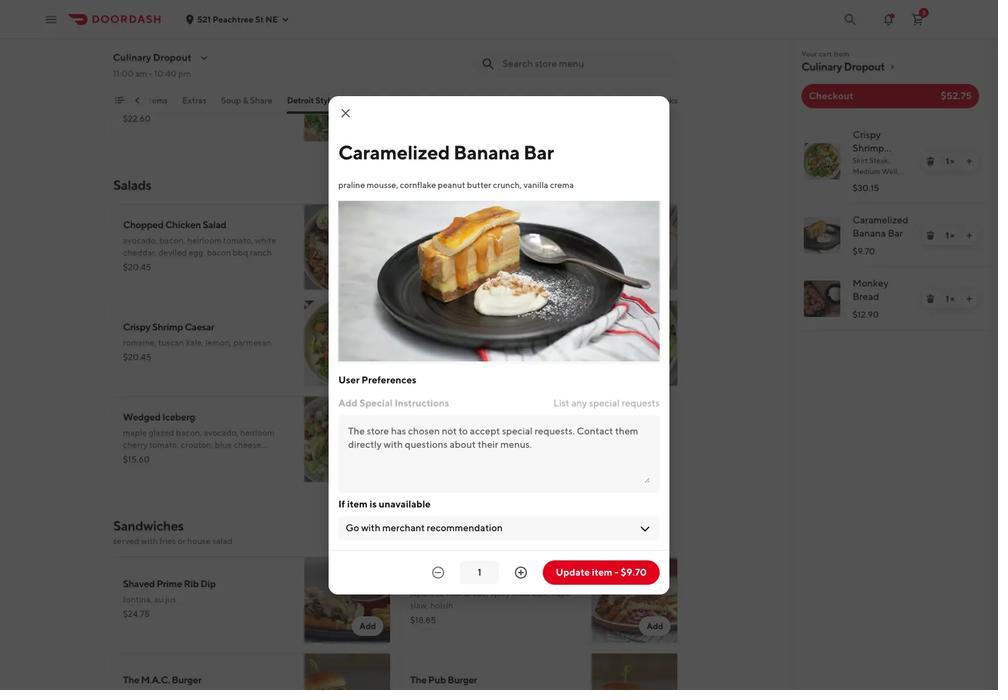 Task type: describe. For each thing, give the bounding box(es) containing it.
pepperoni & italian sausage pizza image
[[592, 0, 678, 46]]

house
[[441, 321, 468, 333]]

salad for cheap house salad
[[470, 321, 494, 333]]

snacks button
[[532, 94, 559, 114]]

skirt steak, medium well, no shrimp $30.15
[[853, 156, 899, 193]]

squash
[[455, 219, 486, 231]]

praline
[[339, 180, 365, 190]]

wedged
[[123, 412, 160, 423]]

fontina,
[[123, 595, 153, 605]]

crema
[[550, 180, 574, 190]]

11:00 am - 10:40 pm
[[113, 69, 191, 79]]

add one to cart image
[[965, 294, 975, 304]]

japanese
[[410, 589, 445, 598]]

add for cheap house salad
[[647, 365, 664, 374]]

heirloom inside the wedged iceberg maple glazed bacon, avocado, heirloom cherry tomato, crouton, blue cheese dressing
[[240, 428, 275, 438]]

1 horizontal spatial caramelized banana bar image
[[804, 217, 841, 254]]

10:40
[[154, 69, 177, 79]]

vinaigrette
[[434, 260, 476, 270]]

the m.a.c. burger image
[[304, 653, 391, 690]]

add button for butternut squash & kale
[[640, 264, 671, 283]]

add button for shaved prime rib dip
[[352, 617, 384, 636]]

1 vertical spatial crispy shrimp caesar image
[[304, 300, 391, 387]]

& inside butternut squash & kale bartlett pear, ancient grains, date, pistachio, toasted mulberry, white cheddar, maple tahini vinaigrette
[[488, 219, 494, 231]]

date,
[[520, 236, 539, 245]]

deviled
[[158, 248, 187, 258]]

white inside butternut squash & kale bartlett pear, ancient grains, date, pistachio, toasted mulberry, white cheddar, maple tahini vinaigrette
[[479, 248, 501, 258]]

$18.85
[[410, 616, 436, 625]]

$20.45 inside chopped chicken salad avocado, bacon, heirloom tomato, white cheddar, deviled egg, bacon bbq ranch $20.45
[[123, 262, 151, 272]]

increase quantity by 1 image
[[514, 565, 528, 580]]

crunch,
[[493, 180, 522, 190]]

add for shaved prime rib dip
[[359, 622, 376, 631]]

cheese
[[234, 440, 261, 450]]

salad
[[213, 536, 233, 546]]

crouton,
[[181, 440, 213, 450]]

× for bar
[[951, 231, 955, 240]]

remove item from cart image for monkey bread
[[926, 294, 936, 304]]

mozzarella inside provolone, havarti, mozzarella cheese, parmesan, di napoli tomato & lots of basil $20.45
[[196, 0, 238, 1]]

slaw,
[[410, 601, 429, 611]]

1 horizontal spatial $9.70
[[853, 247, 876, 256]]

black truffle mushroom pizza image
[[304, 55, 391, 142]]

ranch inside "cheap house salad buttermilk ranch $9.15"
[[453, 338, 474, 348]]

caramelized banana bar for praline mousse, cornflake peanut butter crunch, vanilla crema
[[339, 140, 554, 163]]

well,
[[882, 167, 899, 176]]

521 peachtree st ne button
[[185, 14, 290, 24]]

$9.70 inside button
[[621, 567, 647, 578]]

add for crispy chicken katsu
[[647, 622, 664, 631]]

banana for $9.70
[[853, 228, 886, 239]]

$22.60
[[123, 114, 151, 124]]

crispy shrimp caesar romaine, tuscan kale, lemon, parmesan $20.45
[[123, 321, 271, 362]]

shrimp for crispy shrimp caesar romaine, tuscan kale, lemon, parmesan $20.45
[[152, 321, 183, 333]]

your cart from
[[802, 49, 850, 58]]

fries
[[160, 536, 176, 546]]

monkey
[[853, 278, 889, 289]]

m.a.c.
[[141, 675, 170, 686]]

close caramelized banana bar image
[[339, 106, 353, 120]]

add one to cart image for caramelized banana bar
[[965, 231, 975, 240]]

the m.a.c. burger
[[123, 675, 201, 686]]

caesar for crispy shrimp caesar
[[853, 156, 884, 167]]

add button for cheap house salad
[[640, 360, 671, 379]]

with
[[141, 536, 158, 546]]

add one to cart image for crispy shrimp caesar
[[965, 156, 975, 166]]

kale
[[496, 219, 515, 231]]

add button for crispy chicken katsu
[[640, 617, 671, 636]]

checkout
[[809, 90, 854, 102]]

1 horizontal spatial dropout
[[844, 60, 885, 73]]

shaved
[[123, 578, 155, 590]]

pizza for mushroom
[[227, 71, 249, 82]]

entrees
[[488, 96, 518, 105]]

of
[[252, 3, 259, 13]]

style
[[316, 96, 335, 105]]

cart
[[819, 49, 832, 58]]

crispy for crispy chicken katsu japanese milk bread, spicy miso aioli, napa slaw, hoisin $18.85
[[410, 572, 438, 584]]

butternut squash & kale image
[[592, 204, 678, 290]]

0 horizontal spatial caramelized banana bar image
[[339, 201, 660, 361]]

bacon, for iceberg
[[176, 428, 202, 438]]

3 button
[[906, 7, 930, 31]]

crispy chicken katsu japanese milk bread, spicy miso aioli, napa slaw, hoisin $18.85
[[410, 572, 571, 625]]

shaved prime rib dip fontina, au jus $24.75
[[123, 578, 216, 619]]

onion
[[155, 87, 177, 97]]

napoli
[[174, 3, 197, 13]]

crispy for crispy shrimp caesar romaine, tuscan kale, lemon, parmesan $20.45
[[123, 321, 150, 333]]

any
[[572, 397, 587, 409]]

drinks button
[[654, 94, 678, 114]]

ranch inside chopped chicken salad avocado, bacon, heirloom tomato, white cheddar, deviled egg, bacon bbq ranch $20.45
[[250, 248, 272, 258]]

milk
[[446, 589, 463, 598]]

instructions
[[395, 397, 449, 409]]

soup & share
[[221, 96, 273, 105]]

list any special requests
[[554, 397, 660, 409]]

& inside button
[[243, 96, 249, 105]]

popular items
[[114, 96, 168, 105]]

soup
[[221, 96, 242, 105]]

mushroom
[[178, 71, 225, 82]]

item for update
[[592, 567, 613, 578]]

salad for chopped chicken salad
[[203, 219, 226, 231]]

pear,
[[441, 236, 460, 245]]

kale,
[[186, 338, 204, 348]]

mulberry,
[[441, 248, 478, 258]]

1 × for bar
[[946, 231, 955, 240]]

maple inside butternut squash & kale bartlett pear, ancient grains, date, pistachio, toasted mulberry, white cheddar, maple tahini vinaigrette
[[538, 248, 562, 258]]

extras button
[[183, 94, 207, 114]]

hoisin
[[430, 601, 453, 611]]

lots
[[236, 3, 250, 13]]

glazed
[[149, 428, 174, 438]]

user preferences
[[339, 374, 417, 386]]

the for the pub burger
[[410, 675, 427, 686]]

update item - $9.70 button
[[543, 560, 660, 585]]

$24.75
[[123, 609, 150, 619]]

remove item from cart image for crispy shrimp caesar
[[926, 156, 936, 166]]

11:00
[[113, 69, 134, 79]]

iceberg
[[162, 412, 195, 423]]

item for if
[[347, 498, 368, 510]]

culinary inside culinary dropout link
[[802, 60, 842, 73]]

monkey bread image
[[804, 281, 841, 317]]

3
[[922, 9, 926, 16]]

3 × from the top
[[951, 294, 955, 304]]

$30.15
[[853, 183, 880, 193]]

napa
[[552, 589, 571, 598]]

× for caesar
[[951, 156, 955, 166]]

$17.20
[[410, 262, 435, 272]]

banana for praline mousse, cornflake peanut butter crunch, vanilla crema
[[454, 140, 520, 163]]

monkey bread
[[853, 278, 889, 303]]

3 items, open order cart image
[[911, 12, 925, 26]]

1 vertical spatial salads
[[113, 177, 151, 193]]

smoked
[[123, 87, 153, 97]]

chopped
[[123, 219, 164, 231]]

cheese, inside 'black truffle mushroom pizza smoked onion alfredo, mozzarella cheese, arugula $22.60'
[[253, 87, 283, 97]]



Task type: locate. For each thing, give the bounding box(es) containing it.
1
[[946, 156, 949, 166], [946, 231, 949, 240], [946, 294, 949, 304]]

remove item from cart image
[[926, 231, 936, 240]]

1 vertical spatial shrimp
[[864, 178, 888, 187]]

caramelized banana bar inside dialog
[[339, 140, 554, 163]]

no
[[853, 178, 863, 187]]

521 peachtree st ne
[[197, 14, 278, 24]]

salad inside "cheap house salad buttermilk ranch $9.15"
[[470, 321, 494, 333]]

cheap
[[410, 321, 439, 333]]

the for the m.a.c. burger
[[123, 675, 139, 686]]

banana down the $30.15
[[853, 228, 886, 239]]

shrimp for crispy shrimp caesar
[[853, 142, 885, 154]]

0 horizontal spatial -
[[149, 69, 153, 79]]

grains,
[[493, 236, 518, 245]]

avocado, down chopped
[[123, 236, 158, 245]]

culinary up 11:00 at top
[[113, 52, 151, 63]]

add for butternut squash & kale
[[647, 268, 664, 278]]

crispy inside crispy chicken katsu japanese milk bread, spicy miso aioli, napa slaw, hoisin $18.85
[[410, 572, 438, 584]]

0 vertical spatial remove item from cart image
[[926, 156, 936, 166]]

ranch right bbq
[[250, 248, 272, 258]]

1 for caesar
[[946, 156, 949, 166]]

1 vertical spatial caramelized banana bar
[[853, 214, 909, 239]]

list containing crispy shrimp caesar
[[792, 118, 989, 331]]

$20.45 down romaine,
[[123, 353, 151, 362]]

0 horizontal spatial tomato,
[[149, 440, 179, 450]]

1 horizontal spatial crispy shrimp caesar image
[[804, 143, 841, 180]]

1 vertical spatial avocado,
[[204, 428, 239, 438]]

Item Search search field
[[503, 57, 669, 71]]

0 horizontal spatial bar
[[524, 140, 554, 163]]

remove item from cart image right steak,
[[926, 156, 936, 166]]

sandwiches up with
[[113, 518, 184, 534]]

chopped chicken salad image
[[304, 204, 391, 290]]

banana up butter
[[454, 140, 520, 163]]

heirloom up egg,
[[187, 236, 222, 245]]

cheddar,
[[123, 248, 157, 258], [503, 248, 536, 258]]

update item - $9.70
[[556, 567, 647, 578]]

scroll menu navigation left image
[[133, 96, 142, 105]]

$20.45 down parmesan,
[[123, 18, 151, 27]]

black truffle mushroom pizza smoked onion alfredo, mozzarella cheese, arugula $22.60
[[123, 71, 283, 124]]

open menu image
[[44, 12, 58, 26]]

buttermilk
[[410, 338, 451, 348]]

0 vertical spatial sandwiches
[[427, 96, 473, 105]]

pizza right pan
[[352, 96, 372, 105]]

0 horizontal spatial pizza
[[227, 71, 249, 82]]

parmesan
[[233, 338, 271, 348]]

katsu
[[477, 572, 502, 584]]

3 1 from the top
[[946, 294, 949, 304]]

caramelized banana bar up peanut
[[339, 140, 554, 163]]

add special instructions
[[339, 397, 449, 409]]

requests
[[622, 397, 660, 409]]

special
[[360, 397, 393, 409]]

0 horizontal spatial crispy
[[123, 321, 150, 333]]

crispy shrimp caesar image
[[804, 143, 841, 180], [304, 300, 391, 387]]

0 vertical spatial heirloom
[[187, 236, 222, 245]]

item inside button
[[592, 567, 613, 578]]

1 horizontal spatial avocado,
[[204, 428, 239, 438]]

am
[[136, 69, 147, 79]]

crispy inside crispy shrimp caesar romaine, tuscan kale, lemon, parmesan $20.45
[[123, 321, 150, 333]]

shrimp down medium
[[864, 178, 888, 187]]

entrees button
[[488, 94, 518, 114]]

maple inside the wedged iceberg maple glazed bacon, avocado, heirloom cherry tomato, crouton, blue cheese dressing
[[123, 428, 147, 438]]

desserts button
[[606, 94, 639, 114]]

0 vertical spatial 1 ×
[[946, 156, 955, 166]]

1 horizontal spatial tomato,
[[223, 236, 253, 245]]

1 vertical spatial white
[[479, 248, 501, 258]]

maple up "cherry"
[[123, 428, 147, 438]]

1 vertical spatial caramelized
[[853, 214, 909, 226]]

tomato,
[[223, 236, 253, 245], [149, 440, 179, 450]]

culinary dropout link
[[802, 60, 980, 74]]

$20.45 down chopped
[[123, 262, 151, 272]]

0 vertical spatial bacon,
[[160, 236, 186, 245]]

bar for $9.70
[[888, 228, 903, 239]]

1 vertical spatial ×
[[951, 231, 955, 240]]

2 horizontal spatial crispy
[[853, 129, 881, 141]]

0 horizontal spatial salad
[[203, 219, 226, 231]]

2 × from the top
[[951, 231, 955, 240]]

caramelized for praline mousse, cornflake peanut butter crunch, vanilla crema
[[339, 140, 450, 163]]

bartlett
[[410, 236, 440, 245]]

1 $20.45 from the top
[[123, 18, 151, 27]]

pub
[[428, 675, 446, 686]]

$52.75
[[941, 90, 972, 102]]

1 remove item from cart image from the top
[[926, 156, 936, 166]]

sandwiches inside the sandwiches served with fries or house salad
[[113, 518, 184, 534]]

& inside provolone, havarti, mozzarella cheese, parmesan, di napoli tomato & lots of basil $20.45
[[229, 3, 234, 13]]

2 1 × from the top
[[946, 231, 955, 240]]

1 cheddar, from the left
[[123, 248, 157, 258]]

0 vertical spatial cheese,
[[240, 0, 269, 1]]

burger for the m.a.c. burger
[[172, 675, 201, 686]]

tomato, down glazed
[[149, 440, 179, 450]]

0 vertical spatial -
[[149, 69, 153, 79]]

- right am
[[149, 69, 153, 79]]

×
[[951, 156, 955, 166], [951, 231, 955, 240], [951, 294, 955, 304]]

banana inside dialog
[[454, 140, 520, 163]]

tomato, up bbq
[[223, 236, 253, 245]]

shrimp
[[853, 142, 885, 154], [864, 178, 888, 187], [152, 321, 183, 333]]

bread,
[[464, 589, 489, 598]]

2 vertical spatial &
[[488, 219, 494, 231]]

cheese, left detroit
[[253, 87, 283, 97]]

add for chopped chicken salad
[[359, 268, 376, 278]]

1 vertical spatial mozzarella
[[210, 87, 252, 97]]

dip
[[200, 578, 216, 590]]

- for item
[[615, 567, 619, 578]]

0 horizontal spatial crispy shrimp caesar image
[[304, 300, 391, 387]]

caesar inside crispy shrimp caesar romaine, tuscan kale, lemon, parmesan $20.45
[[185, 321, 214, 333]]

salad inside chopped chicken salad avocado, bacon, heirloom tomato, white cheddar, deviled egg, bacon bbq ranch $20.45
[[203, 219, 226, 231]]

1 vertical spatial crispy
[[123, 321, 150, 333]]

cheddar, down chopped
[[123, 248, 157, 258]]

0 vertical spatial ×
[[951, 156, 955, 166]]

bar inside caramelized banana bar dialog
[[524, 140, 554, 163]]

burger
[[172, 675, 201, 686], [448, 675, 477, 686]]

bread
[[853, 291, 880, 303]]

1 vertical spatial heirloom
[[240, 428, 275, 438]]

1 vertical spatial item
[[592, 567, 613, 578]]

salads button
[[387, 94, 412, 114]]

Add Special Instructions text field
[[348, 425, 650, 483]]

0 horizontal spatial cheddar,
[[123, 248, 157, 258]]

0 horizontal spatial &
[[229, 3, 234, 13]]

0 horizontal spatial item
[[347, 498, 368, 510]]

remove item from cart image
[[926, 156, 936, 166], [926, 294, 936, 304]]

notification bell image
[[882, 12, 896, 26]]

update
[[556, 567, 590, 578]]

salads up chopped
[[113, 177, 151, 193]]

bacon, inside the wedged iceberg maple glazed bacon, avocado, heirloom cherry tomato, crouton, blue cheese dressing
[[176, 428, 202, 438]]

0 vertical spatial white
[[255, 236, 276, 245]]

2 vertical spatial 1 ×
[[946, 294, 955, 304]]

0 vertical spatial $20.45
[[123, 18, 151, 27]]

1 horizontal spatial culinary
[[802, 60, 842, 73]]

caramelized banana bar for $9.70
[[853, 214, 909, 239]]

rib
[[184, 578, 199, 590]]

0 horizontal spatial $9.70
[[621, 567, 647, 578]]

1 horizontal spatial banana
[[853, 228, 886, 239]]

2 vertical spatial crispy
[[410, 572, 438, 584]]

cherry
[[123, 440, 148, 450]]

shrimp up tuscan
[[152, 321, 183, 333]]

1 vertical spatial tomato,
[[149, 440, 179, 450]]

1 × for caesar
[[946, 156, 955, 166]]

burger right pub
[[448, 675, 477, 686]]

caramelized for $9.70
[[853, 214, 909, 226]]

- inside button
[[615, 567, 619, 578]]

caramelized up mousse,
[[339, 140, 450, 163]]

2 cheddar, from the left
[[503, 248, 536, 258]]

1 horizontal spatial heirloom
[[240, 428, 275, 438]]

cheese, inside provolone, havarti, mozzarella cheese, parmesan, di napoli tomato & lots of basil $20.45
[[240, 0, 269, 1]]

from
[[834, 49, 850, 58]]

0 vertical spatial salads
[[387, 96, 412, 105]]

item right if
[[347, 498, 368, 510]]

1 vertical spatial sandwiches
[[113, 518, 184, 534]]

$20.45 inside crispy shrimp caesar romaine, tuscan kale, lemon, parmesan $20.45
[[123, 353, 151, 362]]

0 vertical spatial mozzarella
[[196, 0, 238, 1]]

pm
[[179, 69, 191, 79]]

salad right house
[[470, 321, 494, 333]]

add for crispy shrimp caesar
[[359, 365, 376, 374]]

steak,
[[870, 156, 890, 165]]

1 vertical spatial pizza
[[352, 96, 372, 105]]

cheap house salad buttermilk ranch $9.15
[[410, 321, 494, 362]]

sandwiches right salads button
[[427, 96, 473, 105]]

served
[[113, 536, 139, 546]]

0 vertical spatial avocado,
[[123, 236, 158, 245]]

1 vertical spatial ranch
[[453, 338, 474, 348]]

crispy for crispy shrimp caesar
[[853, 129, 881, 141]]

2 burger from the left
[[448, 675, 477, 686]]

2 vertical spatial ×
[[951, 294, 955, 304]]

crispy up japanese
[[410, 572, 438, 584]]

sandwiches for sandwiches served with fries or house salad
[[113, 518, 184, 534]]

remove item from cart image left add one to cart image
[[926, 294, 936, 304]]

& left 'kale' at the top of page
[[488, 219, 494, 231]]

burger for the pub burger
[[448, 675, 477, 686]]

spicy
[[491, 589, 510, 598]]

list
[[792, 118, 989, 331]]

shrimp inside crispy shrimp caesar romaine, tuscan kale, lemon, parmesan $20.45
[[152, 321, 183, 333]]

house
[[187, 536, 211, 546]]

culinary dropout down from
[[802, 60, 885, 73]]

caramelized banana bar image
[[339, 201, 660, 361], [804, 217, 841, 254]]

aioli,
[[532, 589, 550, 598]]

salads left sandwiches button
[[387, 96, 412, 105]]

the left the m.a.c.
[[123, 675, 139, 686]]

0 horizontal spatial salads
[[113, 177, 151, 193]]

0 horizontal spatial heirloom
[[187, 236, 222, 245]]

$20.45 inside provolone, havarti, mozzarella cheese, parmesan, di napoli tomato & lots of basil $20.45
[[123, 18, 151, 27]]

ranch
[[250, 248, 272, 258], [453, 338, 474, 348]]

$9.70 up monkey
[[853, 247, 876, 256]]

bacon,
[[160, 236, 186, 245], [176, 428, 202, 438]]

sandwiches
[[427, 96, 473, 105], [113, 518, 184, 534]]

0 vertical spatial add one to cart image
[[965, 156, 975, 166]]

white inside chopped chicken salad avocado, bacon, heirloom tomato, white cheddar, deviled egg, bacon bbq ranch $20.45
[[255, 236, 276, 245]]

di
[[165, 3, 172, 13]]

0 vertical spatial caramelized banana bar
[[339, 140, 554, 163]]

1 vertical spatial salad
[[470, 321, 494, 333]]

caramelized down the $30.15
[[853, 214, 909, 226]]

1 horizontal spatial caramelized banana bar
[[853, 214, 909, 239]]

sandwiches for sandwiches
[[427, 96, 473, 105]]

1 horizontal spatial cheddar,
[[503, 248, 536, 258]]

the left pub
[[410, 675, 427, 686]]

1 vertical spatial 1
[[946, 231, 949, 240]]

cheese, up of
[[240, 0, 269, 1]]

0 horizontal spatial ranch
[[250, 248, 272, 258]]

chicken inside crispy chicken katsu japanese milk bread, spicy miso aioli, napa slaw, hoisin $18.85
[[440, 572, 475, 584]]

2 remove item from cart image from the top
[[926, 294, 936, 304]]

lemon,
[[206, 338, 232, 348]]

alfredo,
[[179, 87, 208, 97]]

chicken up the milk
[[440, 572, 475, 584]]

bar for praline mousse, cornflake peanut butter crunch, vanilla crema
[[524, 140, 554, 163]]

& up peachtree
[[229, 3, 234, 13]]

0 horizontal spatial sandwiches
[[113, 518, 184, 534]]

1 × from the top
[[951, 156, 955, 166]]

1 1 from the top
[[946, 156, 949, 166]]

crispy up romaine,
[[123, 321, 150, 333]]

1 ×
[[946, 156, 955, 166], [946, 231, 955, 240], [946, 294, 955, 304]]

ancient
[[462, 236, 491, 245]]

chicken up deviled
[[165, 219, 201, 231]]

culinary
[[113, 52, 151, 63], [802, 60, 842, 73]]

shrimp up the skirt
[[853, 142, 885, 154]]

miso
[[512, 589, 530, 598]]

culinary down the cart
[[802, 60, 842, 73]]

2 vertical spatial $20.45
[[123, 353, 151, 362]]

mozzarella inside 'black truffle mushroom pizza smoked onion alfredo, mozzarella cheese, arugula $22.60'
[[210, 87, 252, 97]]

crispy up the skirt
[[853, 129, 881, 141]]

1 horizontal spatial sandwiches
[[427, 96, 473, 105]]

the pub burger image
[[592, 653, 678, 690]]

crispy inside crispy shrimp caesar
[[853, 129, 881, 141]]

white
[[255, 236, 276, 245], [479, 248, 501, 258]]

cornflake
[[400, 180, 436, 190]]

add button for crispy shrimp caesar
[[352, 360, 384, 379]]

1 horizontal spatial salads
[[387, 96, 412, 105]]

1 burger from the left
[[172, 675, 201, 686]]

1 horizontal spatial item
[[592, 567, 613, 578]]

st
[[255, 14, 264, 24]]

ne
[[266, 14, 278, 24]]

pan
[[336, 96, 351, 105]]

shrimp inside skirt steak, medium well, no shrimp $30.15
[[864, 178, 888, 187]]

romaine,
[[123, 338, 157, 348]]

salad up bacon
[[203, 219, 226, 231]]

-
[[149, 69, 153, 79], [615, 567, 619, 578]]

1 horizontal spatial culinary dropout
[[802, 60, 885, 73]]

1 vertical spatial &
[[243, 96, 249, 105]]

caramelized banana bar inside list
[[853, 214, 909, 239]]

avocado, inside chopped chicken salad avocado, bacon, heirloom tomato, white cheddar, deviled egg, bacon bbq ranch $20.45
[[123, 236, 158, 245]]

maple down pistachio,
[[538, 248, 562, 258]]

cheddar, inside chopped chicken salad avocado, bacon, heirloom tomato, white cheddar, deviled egg, bacon bbq ranch $20.45
[[123, 248, 157, 258]]

ranch down house
[[453, 338, 474, 348]]

or
[[178, 536, 186, 546]]

cheap house salad image
[[592, 300, 678, 387]]

2 $20.45 from the top
[[123, 262, 151, 272]]

snacks
[[532, 96, 559, 105]]

chicken for crispy
[[440, 572, 475, 584]]

1 vertical spatial -
[[615, 567, 619, 578]]

0 vertical spatial caesar
[[853, 156, 884, 167]]

$15.60
[[123, 455, 150, 465]]

pizza for pan
[[352, 96, 372, 105]]

1 vertical spatial bacon,
[[176, 428, 202, 438]]

items
[[146, 96, 168, 105]]

add button for chopped chicken salad
[[352, 264, 384, 283]]

caesar
[[853, 156, 884, 167], [185, 321, 214, 333]]

decrease quantity by 1 image
[[431, 565, 446, 580]]

add one to cart image
[[965, 156, 975, 166], [965, 231, 975, 240]]

3 $20.45 from the top
[[123, 353, 151, 362]]

tomato, inside chopped chicken salad avocado, bacon, heirloom tomato, white cheddar, deviled egg, bacon bbq ranch $20.45
[[223, 236, 253, 245]]

1 horizontal spatial crispy
[[410, 572, 438, 584]]

caramelized banana bar dialog
[[329, 96, 670, 595]]

0 vertical spatial crispy shrimp caesar image
[[804, 143, 841, 180]]

caesar inside crispy shrimp caesar
[[853, 156, 884, 167]]

caramelized inside dialog
[[339, 140, 450, 163]]

bar up the vanilla
[[524, 140, 554, 163]]

bacon, up deviled
[[160, 236, 186, 245]]

crispy chicken katsu image
[[592, 557, 678, 644]]

2 vertical spatial 1
[[946, 294, 949, 304]]

crispy shrimp caesar
[[853, 129, 885, 167]]

burger right the m.a.c.
[[172, 675, 201, 686]]

wedged iceberg image
[[304, 396, 391, 483]]

cheese pizza image
[[304, 0, 391, 46]]

avocado, inside the wedged iceberg maple glazed bacon, avocado, heirloom cherry tomato, crouton, blue cheese dressing
[[204, 428, 239, 438]]

1 1 × from the top
[[946, 156, 955, 166]]

0 vertical spatial maple
[[538, 248, 562, 258]]

1 horizontal spatial pizza
[[352, 96, 372, 105]]

1 vertical spatial $9.70
[[621, 567, 647, 578]]

bacon, for chicken
[[160, 236, 186, 245]]

2 1 from the top
[[946, 231, 949, 240]]

chicken inside chopped chicken salad avocado, bacon, heirloom tomato, white cheddar, deviled egg, bacon bbq ranch $20.45
[[165, 219, 201, 231]]

pizza inside 'black truffle mushroom pizza smoked onion alfredo, mozzarella cheese, arugula $22.60'
[[227, 71, 249, 82]]

0 horizontal spatial caramelized
[[339, 140, 450, 163]]

add inside caramelized banana bar dialog
[[339, 397, 358, 409]]

3 1 × from the top
[[946, 294, 955, 304]]

cheddar, inside butternut squash & kale bartlett pear, ancient grains, date, pistachio, toasted mulberry, white cheddar, maple tahini vinaigrette
[[503, 248, 536, 258]]

1 for bar
[[946, 231, 949, 240]]

0 horizontal spatial culinary dropout
[[113, 52, 192, 63]]

dropout up 10:40
[[153, 52, 192, 63]]

0 horizontal spatial dropout
[[153, 52, 192, 63]]

culinary dropout up 11:00 am - 10:40 pm
[[113, 52, 192, 63]]

0 vertical spatial salad
[[203, 219, 226, 231]]

1 the from the left
[[123, 675, 139, 686]]

& right soup
[[243, 96, 249, 105]]

pizza up soup
[[227, 71, 249, 82]]

$9.70 right update
[[621, 567, 647, 578]]

0 vertical spatial ranch
[[250, 248, 272, 258]]

chicken for chopped
[[165, 219, 201, 231]]

1 horizontal spatial -
[[615, 567, 619, 578]]

bacon, up crouton,
[[176, 428, 202, 438]]

1 horizontal spatial white
[[479, 248, 501, 258]]

sandwiches served with fries or house salad
[[113, 518, 233, 546]]

2 vertical spatial shrimp
[[152, 321, 183, 333]]

heirloom inside chopped chicken salad avocado, bacon, heirloom tomato, white cheddar, deviled egg, bacon bbq ranch $20.45
[[187, 236, 222, 245]]

kids button
[[574, 94, 591, 114]]

havarti,
[[166, 0, 195, 1]]

avocado, up blue
[[204, 428, 239, 438]]

wedged iceberg maple glazed bacon, avocado, heirloom cherry tomato, crouton, blue cheese dressing
[[123, 412, 275, 462]]

1 add one to cart image from the top
[[965, 156, 975, 166]]

0 vertical spatial 1
[[946, 156, 949, 166]]

1 vertical spatial chicken
[[440, 572, 475, 584]]

Current quantity is 1 number field
[[468, 566, 492, 579]]

salad
[[203, 219, 226, 231], [470, 321, 494, 333]]

caesar for crispy shrimp caesar romaine, tuscan kale, lemon, parmesan $20.45
[[185, 321, 214, 333]]

$9.70
[[853, 247, 876, 256], [621, 567, 647, 578]]

dropout down from
[[844, 60, 885, 73]]

0 vertical spatial shrimp
[[853, 142, 885, 154]]

pistachio,
[[541, 236, 578, 245]]

0 horizontal spatial avocado,
[[123, 236, 158, 245]]

0 horizontal spatial culinary
[[113, 52, 151, 63]]

avocado,
[[123, 236, 158, 245], [204, 428, 239, 438]]

heirloom up cheese
[[240, 428, 275, 438]]

1 horizontal spatial burger
[[448, 675, 477, 686]]

- right update
[[615, 567, 619, 578]]

1 vertical spatial caesar
[[185, 321, 214, 333]]

1 vertical spatial banana
[[853, 228, 886, 239]]

prime
[[157, 578, 182, 590]]

tomato, inside the wedged iceberg maple glazed bacon, avocado, heirloom cherry tomato, crouton, blue cheese dressing
[[149, 440, 179, 450]]

banana inside list
[[853, 228, 886, 239]]

2 add one to cart image from the top
[[965, 231, 975, 240]]

bar left remove item from cart image
[[888, 228, 903, 239]]

bbq
[[233, 248, 248, 258]]

- for am
[[149, 69, 153, 79]]

shaved prime rib dip image
[[304, 557, 391, 644]]

bar
[[524, 140, 554, 163], [888, 228, 903, 239]]

peachtree
[[213, 14, 254, 24]]

item right update
[[592, 567, 613, 578]]

mozzarella
[[196, 0, 238, 1], [210, 87, 252, 97]]

2 the from the left
[[410, 675, 427, 686]]

0 horizontal spatial the
[[123, 675, 139, 686]]

0 vertical spatial item
[[347, 498, 368, 510]]

0 vertical spatial banana
[[454, 140, 520, 163]]

if item is unavailable
[[339, 498, 431, 510]]

basil
[[261, 3, 279, 13]]

1 vertical spatial maple
[[123, 428, 147, 438]]

1 horizontal spatial ranch
[[453, 338, 474, 348]]

cheddar, down date,
[[503, 248, 536, 258]]

preferences
[[362, 374, 417, 386]]

the
[[123, 675, 139, 686], [410, 675, 427, 686]]

0 vertical spatial bar
[[524, 140, 554, 163]]

bacon, inside chopped chicken salad avocado, bacon, heirloom tomato, white cheddar, deviled egg, bacon bbq ranch $20.45
[[160, 236, 186, 245]]

dressing
[[123, 452, 155, 462]]

caramelized banana bar down the $30.15
[[853, 214, 909, 239]]

1 vertical spatial remove item from cart image
[[926, 294, 936, 304]]



Task type: vqa. For each thing, say whether or not it's contained in the screenshot.
button
no



